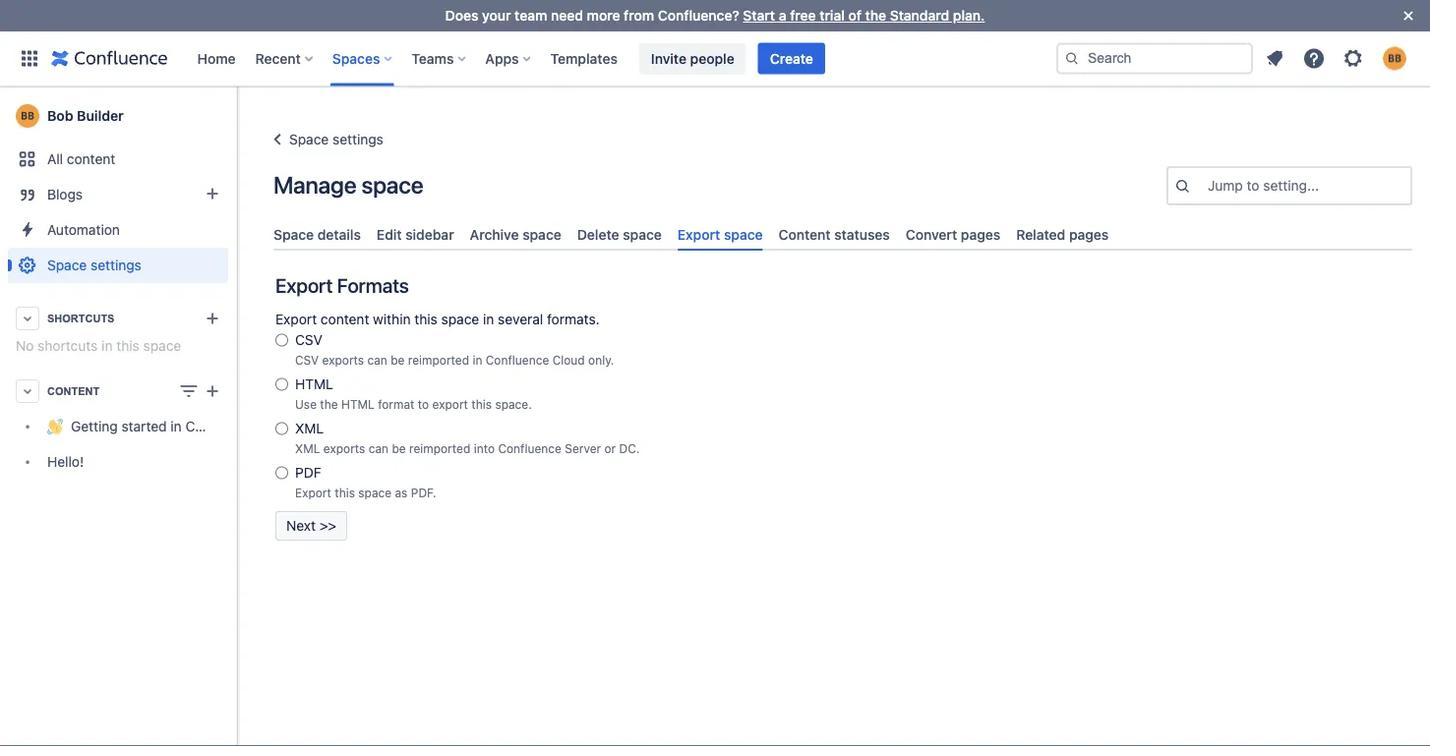 Task type: locate. For each thing, give the bounding box(es) containing it.
getting started in confluence
[[71, 418, 258, 435]]

be for csv
[[391, 353, 405, 367]]

this inside html use the html format to export this space.
[[471, 398, 492, 411]]

confluence for csv
[[486, 353, 549, 367]]

space inside pdf export this space as pdf.
[[358, 486, 392, 500]]

can
[[367, 353, 387, 367], [369, 442, 389, 456]]

csv
[[295, 332, 322, 348], [295, 353, 319, 367]]

be inside csv csv exports can be reimported in confluence cloud only.
[[391, 353, 405, 367]]

2 vertical spatial confluence
[[498, 442, 562, 456]]

0 vertical spatial xml
[[295, 421, 324, 437]]

None submit
[[275, 512, 347, 541]]

be
[[391, 353, 405, 367], [392, 442, 406, 456]]

does
[[445, 7, 478, 24]]

create
[[770, 50, 813, 66]]

edit sidebar
[[377, 226, 454, 242]]

1 vertical spatial content
[[321, 312, 369, 328]]

reimported down export content within this space in several formats.
[[408, 353, 469, 367]]

pages right convert
[[961, 226, 1001, 242]]

1 horizontal spatial settings
[[333, 131, 383, 148]]

shortcuts
[[38, 338, 98, 354]]

can down within
[[367, 353, 387, 367]]

0 horizontal spatial settings
[[91, 257, 141, 273]]

1 vertical spatial content
[[47, 385, 100, 397]]

0 vertical spatial content
[[67, 151, 115, 167]]

1 pages from the left
[[961, 226, 1001, 242]]

export space
[[678, 226, 763, 242]]

space down automation
[[47, 257, 87, 273]]

None radio
[[275, 331, 288, 350], [275, 375, 288, 395], [275, 419, 288, 439], [275, 463, 288, 483], [275, 331, 288, 350], [275, 375, 288, 395], [275, 419, 288, 439], [275, 463, 288, 483]]

in
[[483, 312, 494, 328], [101, 338, 113, 354], [473, 353, 482, 367], [171, 418, 182, 435]]

export down space details link
[[275, 274, 333, 297]]

confluence right into
[[498, 442, 562, 456]]

create link
[[758, 43, 825, 74]]

0 horizontal spatial the
[[320, 398, 338, 411]]

export formats
[[275, 274, 409, 297]]

content
[[67, 151, 115, 167], [321, 312, 369, 328]]

free
[[790, 7, 816, 24]]

search image
[[1064, 51, 1080, 66]]

1 vertical spatial reimported
[[409, 442, 470, 456]]

edit sidebar link
[[369, 218, 462, 251]]

0 vertical spatial csv
[[295, 332, 322, 348]]

can up pdf export this space as pdf.
[[369, 442, 389, 456]]

1 horizontal spatial pages
[[1069, 226, 1109, 242]]

of
[[848, 7, 862, 24]]

no
[[16, 338, 34, 354]]

the right use
[[320, 398, 338, 411]]

this down 'shortcuts' dropdown button at the top of the page
[[116, 338, 139, 354]]

apps button
[[479, 43, 539, 74]]

confluence inside the xml xml exports can be reimported into confluence server or dc.
[[498, 442, 562, 456]]

this right within
[[414, 312, 438, 328]]

space settings link down automation
[[8, 248, 228, 283]]

formats
[[337, 274, 409, 297]]

0 vertical spatial confluence
[[486, 353, 549, 367]]

collapse sidebar image
[[214, 96, 258, 136]]

settings up manage space
[[333, 131, 383, 148]]

can inside the xml xml exports can be reimported into confluence server or dc.
[[369, 442, 389, 456]]

blogs
[[47, 186, 83, 203]]

settings inside space element
[[91, 257, 141, 273]]

2 csv from the top
[[295, 353, 319, 367]]

xml up pdf
[[295, 442, 320, 456]]

settings
[[333, 131, 383, 148], [91, 257, 141, 273]]

the
[[865, 7, 886, 24], [320, 398, 338, 411]]

1 horizontal spatial to
[[1247, 178, 1260, 194]]

1 vertical spatial xml
[[295, 442, 320, 456]]

pages inside 'link'
[[1069, 226, 1109, 242]]

html left format
[[341, 398, 375, 411]]

the right the of
[[865, 7, 886, 24]]

content down "export formats"
[[321, 312, 369, 328]]

exports up pdf export this space as pdf.
[[323, 442, 365, 456]]

space right archive
[[523, 226, 561, 242]]

content inside dropdown button
[[47, 385, 100, 397]]

export for export space
[[678, 226, 720, 242]]

1 vertical spatial space settings link
[[8, 248, 228, 283]]

be up 'as'
[[392, 442, 406, 456]]

space settings
[[289, 131, 383, 148], [47, 257, 141, 273]]

delete space link
[[569, 218, 670, 251]]

home
[[197, 50, 236, 66]]

to
[[1247, 178, 1260, 194], [418, 398, 429, 411]]

manage space
[[273, 171, 423, 199]]

content for content
[[47, 385, 100, 397]]

Search field
[[1056, 43, 1253, 74]]

export down pdf
[[295, 486, 331, 500]]

create a page image
[[201, 380, 224, 403]]

confluence for xml
[[498, 442, 562, 456]]

space.
[[495, 398, 532, 411]]

shortcuts button
[[8, 301, 228, 336]]

1 vertical spatial the
[[320, 398, 338, 411]]

1 vertical spatial space settings
[[47, 257, 141, 273]]

csv csv exports can be reimported in confluence cloud only.
[[295, 332, 614, 367]]

content inside all content link
[[67, 151, 115, 167]]

content up the getting
[[47, 385, 100, 397]]

0 vertical spatial exports
[[322, 353, 364, 367]]

delete
[[577, 226, 619, 242]]

to inside html use the html format to export this space.
[[418, 398, 429, 411]]

reimported left into
[[409, 442, 470, 456]]

exports inside the xml xml exports can be reimported into confluence server or dc.
[[323, 442, 365, 456]]

html up use
[[295, 376, 333, 393]]

pages for related pages
[[1069, 226, 1109, 242]]

content left statuses
[[779, 226, 831, 242]]

xml down use
[[295, 421, 324, 437]]

export right delete space
[[678, 226, 720, 242]]

only.
[[588, 353, 614, 367]]

exports inside csv csv exports can be reimported in confluence cloud only.
[[322, 353, 364, 367]]

confluence inside csv csv exports can be reimported in confluence cloud only.
[[486, 353, 549, 367]]

exports for xml
[[323, 442, 365, 456]]

archive
[[470, 226, 519, 242]]

export space link
[[670, 218, 771, 251]]

global element
[[12, 31, 1056, 86]]

1 horizontal spatial content
[[779, 226, 831, 242]]

export
[[432, 398, 468, 411]]

to right jump
[[1247, 178, 1260, 194]]

1 horizontal spatial the
[[865, 7, 886, 24]]

space left details
[[273, 226, 314, 242]]

0 vertical spatial can
[[367, 353, 387, 367]]

settings icon image
[[1342, 47, 1365, 70]]

1 horizontal spatial space settings link
[[266, 128, 383, 151]]

appswitcher icon image
[[18, 47, 41, 70]]

0 horizontal spatial content
[[47, 385, 100, 397]]

team
[[515, 7, 547, 24]]

0 vertical spatial be
[[391, 353, 405, 367]]

export
[[678, 226, 720, 242], [275, 274, 333, 297], [275, 312, 317, 328], [295, 486, 331, 500]]

does your team need more from confluence? start a free trial of the standard plan.
[[445, 7, 985, 24]]

content for all
[[67, 151, 115, 167]]

dc.
[[619, 442, 640, 456]]

content
[[779, 226, 831, 242], [47, 385, 100, 397]]

in inside csv csv exports can be reimported in confluence cloud only.
[[473, 353, 482, 367]]

1 vertical spatial exports
[[323, 442, 365, 456]]

1 vertical spatial csv
[[295, 353, 319, 367]]

cloud
[[552, 353, 585, 367]]

1 horizontal spatial content
[[321, 312, 369, 328]]

banner
[[0, 31, 1430, 87]]

space details
[[273, 226, 361, 242]]

space
[[361, 171, 423, 199], [523, 226, 561, 242], [623, 226, 662, 242], [724, 226, 763, 242], [441, 312, 479, 328], [143, 338, 181, 354], [358, 486, 392, 500]]

html
[[295, 376, 333, 393], [341, 398, 375, 411]]

format
[[378, 398, 415, 411]]

1 horizontal spatial space settings
[[289, 131, 383, 148]]

jump to setting...
[[1208, 178, 1319, 194]]

1 horizontal spatial html
[[341, 398, 375, 411]]

from
[[624, 7, 654, 24]]

1 vertical spatial be
[[392, 442, 406, 456]]

space settings link
[[266, 128, 383, 151], [8, 248, 228, 283]]

0 horizontal spatial html
[[295, 376, 333, 393]]

0 vertical spatial space settings link
[[266, 128, 383, 151]]

confluence down create a page icon
[[185, 418, 258, 435]]

this left 'as'
[[335, 486, 355, 500]]

export for export content within this space in several formats.
[[275, 312, 317, 328]]

confluence down several
[[486, 353, 549, 367]]

settings down 'automation' link
[[91, 257, 141, 273]]

be inside the xml xml exports can be reimported into confluence server or dc.
[[392, 442, 406, 456]]

space up edit
[[361, 171, 423, 199]]

this right export
[[471, 398, 492, 411]]

a
[[779, 7, 786, 24]]

space up manage
[[289, 131, 329, 148]]

home link
[[191, 43, 242, 74]]

content right all
[[67, 151, 115, 167]]

invite people
[[651, 50, 735, 66]]

exports down "export formats"
[[322, 353, 364, 367]]

confluence image
[[51, 47, 168, 70], [51, 47, 168, 70]]

1 vertical spatial confluence
[[185, 418, 258, 435]]

exports for csv
[[322, 353, 364, 367]]

tab list
[[266, 218, 1420, 251]]

confluence
[[486, 353, 549, 367], [185, 418, 258, 435], [498, 442, 562, 456]]

0 vertical spatial reimported
[[408, 353, 469, 367]]

2 pages from the left
[[1069, 226, 1109, 242]]

bob builder link
[[8, 96, 228, 136]]

in right "started"
[[171, 418, 182, 435]]

convert
[[906, 226, 957, 242]]

content for content statuses
[[779, 226, 831, 242]]

jump
[[1208, 178, 1243, 194]]

reimported inside csv csv exports can be reimported in confluence cloud only.
[[408, 353, 469, 367]]

reimported for xml
[[409, 442, 470, 456]]

can for csv
[[367, 353, 387, 367]]

convert pages
[[906, 226, 1001, 242]]

getting started in confluence link
[[8, 409, 258, 445]]

reimported inside the xml xml exports can be reimported into confluence server or dc.
[[409, 442, 470, 456]]

space left 'as'
[[358, 486, 392, 500]]

can inside csv csv exports can be reimported in confluence cloud only.
[[367, 353, 387, 367]]

0 horizontal spatial pages
[[961, 226, 1001, 242]]

hello! link
[[8, 445, 228, 480]]

1 vertical spatial can
[[369, 442, 389, 456]]

hello!
[[47, 454, 84, 470]]

0 horizontal spatial space settings
[[47, 257, 141, 273]]

0 horizontal spatial to
[[418, 398, 429, 411]]

0 horizontal spatial content
[[67, 151, 115, 167]]

space settings down automation
[[47, 257, 141, 273]]

space settings link up manage
[[266, 128, 383, 151]]

be up html use the html format to export this space.
[[391, 353, 405, 367]]

in inside getting started in confluence link
[[171, 418, 182, 435]]

export down "export formats"
[[275, 312, 317, 328]]

started
[[121, 418, 167, 435]]

spaces
[[332, 50, 380, 66]]

tree containing getting started in confluence
[[8, 409, 258, 480]]

in down export content within this space in several formats.
[[473, 353, 482, 367]]

0 vertical spatial content
[[779, 226, 831, 242]]

content for export
[[321, 312, 369, 328]]

to left export
[[418, 398, 429, 411]]

templates link
[[544, 43, 624, 74]]

1 vertical spatial to
[[418, 398, 429, 411]]

pages right related
[[1069, 226, 1109, 242]]

your
[[482, 7, 511, 24]]

pages
[[961, 226, 1001, 242], [1069, 226, 1109, 242]]

convert pages link
[[898, 218, 1008, 251]]

1 vertical spatial settings
[[91, 257, 141, 273]]

tree
[[8, 409, 258, 480]]

0 vertical spatial settings
[[333, 131, 383, 148]]

content statuses
[[779, 226, 890, 242]]

related
[[1016, 226, 1066, 242]]

into
[[474, 442, 495, 456]]

1 vertical spatial space
[[273, 226, 314, 242]]

help icon image
[[1302, 47, 1326, 70]]

space right delete
[[623, 226, 662, 242]]

builder
[[77, 108, 124, 124]]

space settings inside space element
[[47, 257, 141, 273]]

0 vertical spatial html
[[295, 376, 333, 393]]

space settings up manage space
[[289, 131, 383, 148]]

in left several
[[483, 312, 494, 328]]



Task type: describe. For each thing, give the bounding box(es) containing it.
getting
[[71, 418, 118, 435]]

2 vertical spatial space
[[47, 257, 87, 273]]

your profile and preferences image
[[1383, 47, 1407, 70]]

be for xml
[[392, 442, 406, 456]]

start
[[743, 7, 775, 24]]

shortcuts
[[47, 312, 115, 325]]

all
[[47, 151, 63, 167]]

Search settings text field
[[1208, 176, 1212, 196]]

content button
[[8, 374, 228, 409]]

spaces button
[[326, 43, 400, 74]]

automation
[[47, 222, 120, 238]]

in down 'shortcuts' dropdown button at the top of the page
[[101, 338, 113, 354]]

teams
[[412, 50, 454, 66]]

bob
[[47, 108, 73, 124]]

as
[[395, 486, 408, 500]]

0 vertical spatial to
[[1247, 178, 1260, 194]]

space down 'shortcuts' dropdown button at the top of the page
[[143, 338, 181, 354]]

archive space link
[[462, 218, 569, 251]]

content statuses link
[[771, 218, 898, 251]]

this inside pdf export this space as pdf.
[[335, 486, 355, 500]]

space left content statuses
[[724, 226, 763, 242]]

create a blog image
[[201, 182, 224, 206]]

pages for convert pages
[[961, 226, 1001, 242]]

reimported for csv
[[408, 353, 469, 367]]

0 horizontal spatial space settings link
[[8, 248, 228, 283]]

change view image
[[177, 380, 201, 403]]

standard
[[890, 7, 949, 24]]

invite
[[651, 50, 687, 66]]

several
[[498, 312, 543, 328]]

export content within this space in several formats.
[[275, 312, 600, 328]]

2 xml from the top
[[295, 442, 320, 456]]

banner containing home
[[0, 31, 1430, 87]]

need
[[551, 7, 583, 24]]

related pages link
[[1008, 218, 1117, 251]]

all content link
[[8, 142, 228, 177]]

pdf export this space as pdf.
[[295, 465, 436, 500]]

all content
[[47, 151, 115, 167]]

templates
[[550, 50, 618, 66]]

formats.
[[547, 312, 600, 328]]

or
[[604, 442, 616, 456]]

setting...
[[1263, 178, 1319, 194]]

close image
[[1397, 4, 1420, 28]]

notification icon image
[[1263, 47, 1287, 70]]

1 csv from the top
[[295, 332, 322, 348]]

1 xml from the top
[[295, 421, 324, 437]]

delete space
[[577, 226, 662, 242]]

no shortcuts in this space
[[16, 338, 181, 354]]

0 vertical spatial space settings
[[289, 131, 383, 148]]

trial
[[820, 7, 845, 24]]

details
[[318, 226, 361, 242]]

start a free trial of the standard plan. link
[[743, 7, 985, 24]]

related pages
[[1016, 226, 1109, 242]]

export inside pdf export this space as pdf.
[[295, 486, 331, 500]]

the inside html use the html format to export this space.
[[320, 398, 338, 411]]

space details link
[[266, 218, 369, 251]]

people
[[690, 50, 735, 66]]

bob builder
[[47, 108, 124, 124]]

pdf
[[295, 465, 321, 481]]

teams button
[[406, 43, 474, 74]]

archive space
[[470, 226, 561, 242]]

0 vertical spatial the
[[865, 7, 886, 24]]

html use the html format to export this space.
[[295, 376, 532, 411]]

invite people button
[[639, 43, 746, 74]]

recent
[[255, 50, 301, 66]]

apps
[[485, 50, 519, 66]]

0 vertical spatial space
[[289, 131, 329, 148]]

server
[[565, 442, 601, 456]]

within
[[373, 312, 411, 328]]

xml xml exports can be reimported into confluence server or dc.
[[295, 421, 640, 456]]

blogs link
[[8, 177, 228, 212]]

automation link
[[8, 212, 228, 248]]

this inside space element
[[116, 338, 139, 354]]

tab list containing space details
[[266, 218, 1420, 251]]

use
[[295, 398, 317, 411]]

space element
[[0, 87, 258, 747]]

export for export formats
[[275, 274, 333, 297]]

confluence inside tree
[[185, 418, 258, 435]]

recent button
[[249, 43, 320, 74]]

1 vertical spatial html
[[341, 398, 375, 411]]

statuses
[[834, 226, 890, 242]]

add shortcut image
[[201, 307, 224, 331]]

plan.
[[953, 7, 985, 24]]

edit
[[377, 226, 402, 242]]

can for xml
[[369, 442, 389, 456]]

more
[[587, 7, 620, 24]]

pdf.
[[411, 486, 436, 500]]

space up csv csv exports can be reimported in confluence cloud only.
[[441, 312, 479, 328]]

confluence?
[[658, 7, 739, 24]]

sidebar
[[406, 226, 454, 242]]

tree inside space element
[[8, 409, 258, 480]]



Task type: vqa. For each thing, say whether or not it's contained in the screenshot.


